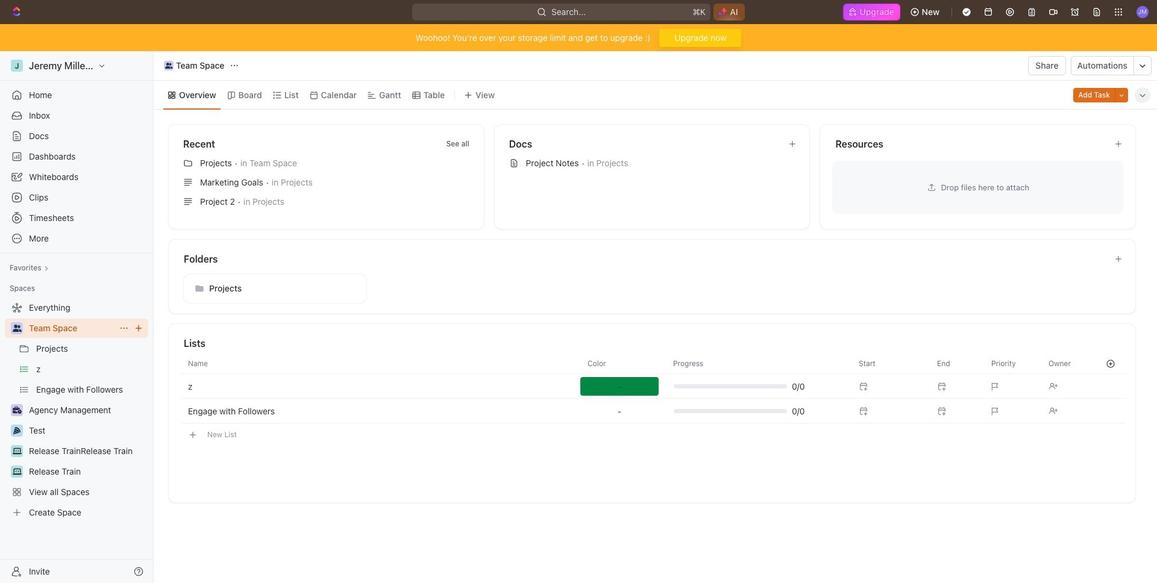 Task type: vqa. For each thing, say whether or not it's contained in the screenshot.
TEAM SPACE, , element
no



Task type: locate. For each thing, give the bounding box(es) containing it.
dropdown menu image
[[580, 377, 659, 396]]

jeremy miller's workspace, , element
[[11, 60, 23, 72]]

tree
[[5, 298, 148, 523]]

pizza slice image
[[13, 427, 20, 435]]

0 vertical spatial laptop code image
[[12, 448, 21, 455]]

laptop code image
[[12, 448, 21, 455], [12, 468, 21, 476]]

1 vertical spatial laptop code image
[[12, 468, 21, 476]]



Task type: describe. For each thing, give the bounding box(es) containing it.
tree inside sidebar navigation
[[5, 298, 148, 523]]

dropdown menu image
[[618, 407, 621, 416]]

sidebar navigation
[[0, 51, 156, 583]]

user group image
[[165, 63, 173, 69]]

1 laptop code image from the top
[[12, 448, 21, 455]]

user group image
[[12, 325, 21, 332]]

2 laptop code image from the top
[[12, 468, 21, 476]]

business time image
[[12, 407, 21, 414]]



